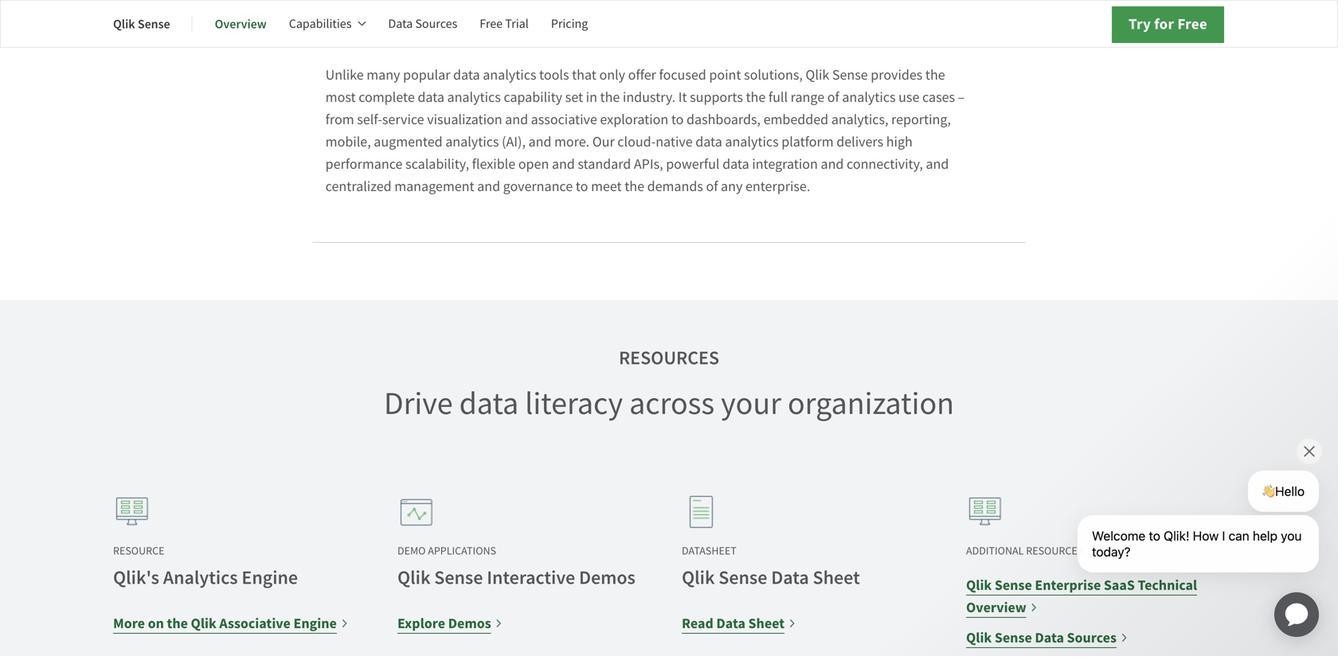 Task type: vqa. For each thing, say whether or not it's contained in the screenshot.


Task type: locate. For each thing, give the bounding box(es) containing it.
unlike many popular data analytics tools that only offer focused point solutions, qlik sense provides the most complete data analytics capability set in the industry. it supports the full range of analytics use cases – from self-service visualization and associative exploration to dashboards, embedded analytics, reporting, mobile, augmented analytics (ai), and more. our cloud-native data analytics platform delivers high performance scalability, flexible open and standard apis, powerful data integration and connectivity, and centralized management and governance to meet the demands of any enterprise.
[[326, 66, 965, 196]]

of
[[828, 88, 840, 106], [706, 177, 718, 196]]

engine
[[242, 566, 298, 591], [294, 614, 337, 633]]

supports
[[690, 88, 743, 106]]

sources
[[415, 16, 458, 32], [1067, 629, 1117, 648]]

to left meet
[[576, 177, 588, 196]]

demos
[[579, 566, 636, 591], [448, 614, 491, 633]]

of right range
[[828, 88, 840, 106]]

engine right associative
[[294, 614, 337, 633]]

1 vertical spatial of
[[706, 177, 718, 196]]

demos right interactive
[[579, 566, 636, 591]]

analytics up solutions,
[[763, 21, 837, 47]]

1 vertical spatial sources
[[1067, 629, 1117, 648]]

qlik sense data sources
[[966, 629, 1117, 648]]

offer
[[628, 66, 656, 84]]

free inside "try for free" link
[[1178, 14, 1208, 34]]

only
[[600, 66, 625, 84]]

tools
[[539, 66, 569, 84]]

apis,
[[634, 155, 663, 173]]

and
[[505, 110, 528, 129], [529, 133, 552, 151], [552, 155, 575, 173], [821, 155, 844, 173], [926, 155, 949, 173], [477, 177, 500, 196]]

any
[[721, 177, 743, 196]]

in
[[586, 88, 597, 106]]

overview left capabilities
[[215, 16, 267, 32]]

qlik inside dropdown button
[[429, 21, 462, 47]]

analytics,
[[832, 110, 889, 129]]

industry.
[[623, 88, 676, 106]]

sense inside the datasheet qlik sense data sheet
[[719, 566, 768, 591]]

0 vertical spatial sources
[[415, 16, 458, 32]]

use
[[899, 88, 920, 106]]

demos inside demo applications qlik sense interactive demos
[[579, 566, 636, 591]]

capabilities
[[289, 16, 352, 32]]

read data sheet
[[682, 614, 785, 633]]

data down qlik sense enterprise saas technical overview
[[1035, 629, 1064, 648]]

free trial link
[[480, 5, 529, 43]]

resources
[[619, 346, 719, 371]]

1 vertical spatial to
[[576, 177, 588, 196]]

demo
[[398, 544, 426, 558]]

0 horizontal spatial sheet
[[749, 614, 785, 633]]

datasheet qlik sense data sheet
[[682, 544, 860, 591]]

1 horizontal spatial overview
[[966, 598, 1027, 617]]

trial
[[505, 16, 529, 32]]

1 horizontal spatial sources
[[1067, 629, 1117, 648]]

to up native
[[672, 110, 684, 129]]

free left trial
[[480, 16, 503, 32]]

1 horizontal spatial free
[[1178, 14, 1208, 34]]

visualization
[[427, 110, 502, 129]]

resource qlik's analytics engine
[[113, 544, 298, 591]]

that
[[572, 66, 597, 84]]

what
[[326, 21, 368, 47]]

data right read
[[717, 614, 746, 633]]

application
[[1256, 574, 1339, 657]]

analytics
[[763, 21, 837, 47], [483, 66, 537, 84], [447, 88, 501, 106], [842, 88, 896, 106], [446, 133, 499, 151], [725, 133, 779, 151]]

data
[[453, 66, 480, 84], [418, 88, 445, 106], [696, 133, 722, 151], [723, 155, 749, 173], [459, 384, 519, 424]]

and down platform
[[821, 155, 844, 173]]

more on the qlik associative engine link
[[113, 613, 349, 635]]

0 horizontal spatial to
[[576, 177, 588, 196]]

pricing link
[[551, 5, 588, 43]]

1 vertical spatial demos
[[448, 614, 491, 633]]

data right popular
[[453, 66, 480, 84]]

free inside "free trial" link
[[480, 16, 503, 32]]

1 vertical spatial engine
[[294, 614, 337, 633]]

data up read data sheet link
[[771, 566, 809, 591]]

free right for
[[1178, 14, 1208, 34]]

engine inside resource qlik's analytics engine
[[242, 566, 298, 591]]

mobile,
[[326, 133, 371, 151]]

(ai),
[[502, 133, 526, 151]]

data
[[388, 16, 413, 32], [771, 566, 809, 591], [717, 614, 746, 633], [1035, 629, 1064, 648]]

data up "any"
[[723, 155, 749, 173]]

menu bar
[[113, 5, 611, 43]]

free
[[1178, 14, 1208, 34], [480, 16, 503, 32]]

0 horizontal spatial overview
[[215, 16, 267, 32]]

connectivity,
[[847, 155, 923, 173]]

the right in
[[600, 88, 620, 106]]

focused
[[659, 66, 707, 84]]

interactive
[[487, 566, 575, 591]]

performance
[[326, 155, 403, 173]]

0 vertical spatial sheet
[[813, 566, 860, 591]]

overview up qlik sense data sources
[[966, 598, 1027, 617]]

demos right the explore
[[448, 614, 491, 633]]

powerful
[[666, 155, 720, 173]]

0 vertical spatial demos
[[579, 566, 636, 591]]

popular
[[403, 66, 451, 84]]

governance
[[503, 177, 573, 196]]

meet
[[591, 177, 622, 196]]

the left full
[[746, 88, 766, 106]]

try for free
[[1129, 14, 1208, 34]]

the right on
[[167, 614, 188, 633]]

explore demos
[[398, 614, 491, 633]]

explore demos link
[[398, 613, 503, 635]]

data sources
[[388, 16, 458, 32]]

data inside "menu bar"
[[388, 16, 413, 32]]

qlik inside qlik sense enterprise saas technical overview
[[966, 576, 992, 595]]

centralized
[[326, 177, 392, 196]]

qlik sense enterprise saas technical overview link
[[966, 574, 1225, 619]]

sources inside qlik sense data sources link
[[1067, 629, 1117, 648]]

analytics
[[163, 566, 238, 591]]

solutions,
[[744, 66, 803, 84]]

sense inside demo applications qlik sense interactive demos
[[434, 566, 483, 591]]

associative
[[531, 110, 597, 129]]

1 vertical spatial overview
[[966, 598, 1027, 617]]

0 horizontal spatial of
[[706, 177, 718, 196]]

cloud-
[[618, 133, 656, 151]]

1 horizontal spatial sheet
[[813, 566, 860, 591]]

qlik sense data sources link
[[966, 627, 1129, 649]]

data up many
[[388, 16, 413, 32]]

0 vertical spatial engine
[[242, 566, 298, 591]]

qlik inside "menu bar"
[[113, 16, 135, 32]]

sense inside unlike many popular data analytics tools that only offer focused point solutions, qlik sense provides the most complete data analytics capability set in the industry. it supports the full range of analytics use cases – from self-service visualization and associative exploration to dashboards, embedded analytics, reporting, mobile, augmented analytics (ai), and more. our cloud-native data analytics platform delivers high performance scalability, flexible open and standard apis, powerful data integration and connectivity, and centralized management and governance to meet the demands of any enterprise.
[[833, 66, 868, 84]]

qlik inside unlike many popular data analytics tools that only offer focused point solutions, qlik sense provides the most complete data analytics capability set in the industry. it supports the full range of analytics use cases – from self-service visualization and associative exploration to dashboards, embedded analytics, reporting, mobile, augmented analytics (ai), and more. our cloud-native data analytics platform delivers high performance scalability, flexible open and standard apis, powerful data integration and connectivity, and centralized management and governance to meet the demands of any enterprise.
[[806, 66, 830, 84]]

1 horizontal spatial of
[[828, 88, 840, 106]]

than
[[566, 21, 604, 47]]

analytics down visualization
[[446, 133, 499, 151]]

open
[[519, 155, 549, 173]]

sources down qlik sense enterprise saas technical overview link
[[1067, 629, 1117, 648]]

sense inside dropdown button
[[466, 21, 515, 47]]

sense
[[138, 16, 170, 32], [466, 21, 515, 47], [833, 66, 868, 84], [434, 566, 483, 591], [719, 566, 768, 591], [995, 576, 1032, 595], [995, 629, 1032, 648]]

just
[[607, 21, 638, 47]]

analytics up visualization
[[447, 88, 501, 106]]

platform
[[782, 133, 834, 151]]

1 vertical spatial sheet
[[749, 614, 785, 633]]

qlik's
[[113, 566, 159, 591]]

0 horizontal spatial demos
[[448, 614, 491, 633]]

and up (ai),
[[505, 110, 528, 129]]

menu bar containing qlik sense
[[113, 5, 611, 43]]

overview link
[[215, 5, 267, 43]]

the down the apis,
[[625, 177, 645, 196]]

of left "any"
[[706, 177, 718, 196]]

1 horizontal spatial demos
[[579, 566, 636, 591]]

technical
[[1138, 576, 1198, 595]]

sources up popular
[[415, 16, 458, 32]]

more.
[[555, 133, 590, 151]]

–
[[958, 88, 965, 106]]

qlik
[[113, 16, 135, 32], [429, 21, 462, 47], [806, 66, 830, 84], [398, 566, 431, 591], [682, 566, 715, 591], [966, 576, 992, 595], [191, 614, 217, 633], [966, 629, 992, 648]]

and up open
[[529, 133, 552, 151]]

engine up associative
[[242, 566, 298, 591]]

range
[[791, 88, 825, 106]]

for
[[1155, 14, 1175, 34]]

it
[[679, 88, 687, 106]]

qlik inside demo applications qlik sense interactive demos
[[398, 566, 431, 591]]

1 horizontal spatial to
[[672, 110, 684, 129]]

0 vertical spatial overview
[[215, 16, 267, 32]]

demo applications qlik sense interactive demos
[[398, 544, 636, 591]]

free trial
[[480, 16, 529, 32]]

overview
[[215, 16, 267, 32], [966, 598, 1027, 617]]

0 horizontal spatial free
[[480, 16, 503, 32]]

0 horizontal spatial sources
[[415, 16, 458, 32]]



Task type: describe. For each thing, give the bounding box(es) containing it.
qlik sense link
[[113, 5, 170, 43]]

self-
[[357, 110, 382, 129]]

resource
[[113, 544, 164, 558]]

saas
[[1104, 576, 1135, 595]]

augmented
[[374, 133, 443, 151]]

from
[[326, 110, 354, 129]]

sense inside qlik sense enterprise saas technical overview
[[995, 576, 1032, 595]]

standard
[[578, 155, 631, 173]]

data down popular
[[418, 88, 445, 106]]

delivers
[[837, 133, 884, 151]]

what makes qlik sense more than just another visual analytics tool?
[[326, 21, 882, 47]]

organization
[[788, 384, 955, 424]]

sense inside "menu bar"
[[138, 16, 170, 32]]

service
[[382, 110, 424, 129]]

0 vertical spatial of
[[828, 88, 840, 106]]

the up cases
[[926, 66, 946, 84]]

read data sheet link
[[682, 613, 797, 635]]

additional resources
[[966, 544, 1084, 558]]

capability
[[504, 88, 563, 106]]

data sources link
[[388, 5, 458, 43]]

sources inside data sources link
[[415, 16, 458, 32]]

analytics down dashboards,
[[725, 133, 779, 151]]

overview inside "menu bar"
[[215, 16, 267, 32]]

point
[[709, 66, 741, 84]]

unlike
[[326, 66, 364, 84]]

and down more.
[[552, 155, 575, 173]]

our
[[593, 133, 615, 151]]

demands
[[647, 177, 703, 196]]

capabilities link
[[289, 5, 366, 43]]

pricing
[[551, 16, 588, 32]]

data right drive
[[459, 384, 519, 424]]

drive data literacy across your organization
[[384, 384, 955, 424]]

qlik inside the datasheet qlik sense data sheet
[[682, 566, 715, 591]]

exploration
[[600, 110, 669, 129]]

try
[[1129, 14, 1151, 34]]

reporting,
[[892, 110, 951, 129]]

embedded
[[764, 110, 829, 129]]

and down flexible
[[477, 177, 500, 196]]

integration
[[752, 155, 818, 173]]

full
[[769, 88, 788, 106]]

most
[[326, 88, 356, 106]]

more
[[113, 614, 145, 633]]

additional
[[966, 544, 1024, 558]]

more on the qlik associative engine
[[113, 614, 337, 633]]

explore
[[398, 614, 445, 633]]

data inside the datasheet qlik sense data sheet
[[771, 566, 809, 591]]

qlik sense enterprise saas technical overview
[[966, 576, 1198, 617]]

literacy
[[525, 384, 623, 424]]

many
[[367, 66, 400, 84]]

analytics up analytics,
[[842, 88, 896, 106]]

sheet inside the datasheet qlik sense data sheet
[[813, 566, 860, 591]]

enterprise
[[1035, 576, 1101, 595]]

0 vertical spatial to
[[672, 110, 684, 129]]

analytics up capability
[[483, 66, 537, 84]]

what makes qlik sense more than just another visual analytics tool? button
[[313, 5, 1026, 64]]

engine inside more on the qlik associative engine link
[[294, 614, 337, 633]]

high
[[887, 133, 913, 151]]

flexible
[[472, 155, 516, 173]]

resources
[[1026, 544, 1084, 558]]

another
[[642, 21, 707, 47]]

qlik sense
[[113, 16, 170, 32]]

enterprise.
[[746, 177, 811, 196]]

analytics inside dropdown button
[[763, 21, 837, 47]]

associative
[[219, 614, 291, 633]]

drive
[[384, 384, 453, 424]]

tool?
[[840, 21, 882, 47]]

scalability,
[[406, 155, 469, 173]]

data down dashboards,
[[696, 133, 722, 151]]

complete
[[359, 88, 415, 106]]

native
[[656, 133, 693, 151]]

and down reporting, on the right top of page
[[926, 155, 949, 173]]

cases
[[923, 88, 955, 106]]

provides
[[871, 66, 923, 84]]

read
[[682, 614, 714, 633]]

overview inside qlik sense enterprise saas technical overview
[[966, 598, 1027, 617]]

dashboards,
[[687, 110, 761, 129]]

makes
[[372, 21, 425, 47]]

datasheet
[[682, 544, 737, 558]]

across
[[630, 384, 715, 424]]



